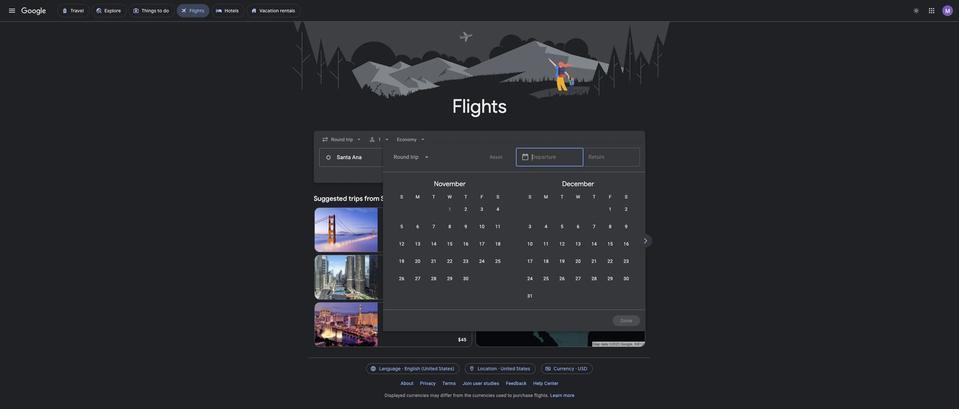 Task type: vqa. For each thing, say whether or not it's contained in the screenshot.
the right 3
yes



Task type: locate. For each thing, give the bounding box(es) containing it.
6 left thu, dec 7 element
[[577, 224, 580, 230]]

ana
[[400, 195, 412, 203]]

1 horizontal spatial 22
[[608, 259, 613, 264]]

2 22 button from the left
[[602, 258, 618, 274]]

usd
[[578, 366, 588, 372]]

23 for "sat, dec 23" element
[[624, 259, 629, 264]]

21
[[431, 259, 437, 264], [592, 259, 597, 264]]

2 26 from the left
[[560, 276, 565, 282]]

m right ana
[[416, 195, 420, 200]]

1 vertical spatial 24
[[528, 276, 533, 282]]

19
[[399, 259, 405, 264], [560, 259, 565, 264]]

santa
[[381, 195, 398, 203]]

5 for sun, nov 5 element
[[401, 224, 403, 230]]

2 stop from the top
[[395, 275, 404, 280]]

0 horizontal spatial currencies
[[407, 393, 429, 399]]

28 for thu, dec 28 element
[[592, 276, 597, 282]]

0 horizontal spatial 29
[[447, 276, 453, 282]]

1 horizontal spatial 17 button
[[522, 258, 538, 274]]

2 9 from the left
[[625, 224, 628, 230]]

21 inside december row group
[[592, 259, 597, 264]]

1 vertical spatial 1 stop
[[391, 275, 404, 280]]

1 8 from the left
[[449, 224, 451, 230]]

thu, nov 23 element
[[463, 258, 469, 265]]

0 vertical spatial stop
[[395, 228, 404, 233]]

stop for dec
[[395, 275, 404, 280]]

1 horizontal spatial 12
[[560, 242, 565, 247]]

1 12 from the left
[[399, 242, 405, 247]]

15 inside november row group
[[447, 242, 453, 247]]

min
[[424, 228, 432, 233], [424, 275, 432, 280]]

currencies
[[407, 393, 429, 399], [473, 393, 495, 399]]

22 inside december row group
[[608, 259, 613, 264]]

6 – 15,
[[392, 221, 406, 226]]

2 currencies from the left
[[473, 393, 495, 399]]

25 for mon, dec 25 element
[[544, 276, 549, 282]]

2 8 from the left
[[609, 224, 612, 230]]

4 for sat, nov 4 element
[[497, 207, 499, 212]]

 image right sun, nov 26 element
[[406, 274, 407, 281]]

24 right "thu, nov 23" element
[[479, 259, 485, 264]]

9 inside december row group
[[625, 224, 628, 230]]

2 22 from the left
[[608, 259, 613, 264]]

2
[[465, 207, 467, 212], [625, 207, 628, 212]]

1 15 from the left
[[447, 242, 453, 247]]

12 inside december row group
[[560, 242, 565, 247]]

20
[[415, 259, 421, 264], [576, 259, 581, 264]]

2 f from the left
[[609, 195, 612, 200]]

30 inside december row group
[[624, 276, 629, 282]]

27 for wed, dec 27 "element"
[[576, 276, 581, 282]]

1 horizontal spatial 6 button
[[570, 224, 586, 240]]

0 horizontal spatial 22
[[447, 259, 453, 264]]

2 button for november
[[458, 206, 474, 222]]

28 right wed, dec 27 "element"
[[592, 276, 597, 282]]

13 button up wed, dec 20 element
[[570, 241, 586, 257]]

18
[[495, 242, 501, 247], [544, 259, 549, 264]]

9 right fri, dec 8 element
[[625, 224, 628, 230]]

14 right mon, nov 13 element
[[431, 242, 437, 247]]

2 button for december
[[618, 206, 635, 222]]

21 button up tue, nov 28 'element'
[[426, 258, 442, 274]]

m up mon, dec 4 element on the bottom of page
[[544, 195, 548, 200]]

m
[[416, 195, 420, 200], [544, 195, 548, 200]]

states
[[516, 366, 530, 372]]

2 12 from the left
[[560, 242, 565, 247]]

4 button inside november row group
[[490, 206, 506, 222]]

1 horizontal spatial 9 button
[[618, 224, 635, 240]]

2 1 stop from the top
[[391, 275, 404, 280]]

hr
[[412, 228, 417, 233], [412, 275, 417, 280]]

24 for sun, dec 24 element
[[528, 276, 533, 282]]

w for november
[[448, 195, 452, 200]]

19 left wed, dec 20 element
[[560, 259, 565, 264]]

23 right fri, dec 22 element
[[624, 259, 629, 264]]

16 inside november row group
[[463, 242, 469, 247]]

1 28 from the left
[[431, 276, 437, 282]]

0 horizontal spatial 5
[[401, 224, 403, 230]]

sat, nov 18 element
[[495, 241, 501, 248]]

13 for wed, dec 13 element
[[576, 242, 581, 247]]

1 15 button from the left
[[442, 241, 458, 257]]

29 inside november row group
[[447, 276, 453, 282]]

2 5 button from the left
[[554, 224, 570, 240]]

18 right the fri, nov 17 element
[[495, 242, 501, 247]]

0 vertical spatial 11
[[495, 224, 501, 230]]

30 right "wed, nov 29" element
[[463, 276, 469, 282]]

1 horizontal spatial 22 button
[[602, 258, 618, 274]]

22 left "sat, dec 23" element
[[608, 259, 613, 264]]

f up fri, nov 3 element
[[481, 195, 483, 200]]

3 right thu, nov 2 element
[[481, 207, 483, 212]]

1 inside november row group
[[449, 207, 451, 212]]

14 button inside december row group
[[586, 241, 602, 257]]

15 for fri, dec 15 element
[[608, 242, 613, 247]]

wed, dec 27 element
[[576, 276, 581, 283]]

15
[[447, 242, 453, 247], [608, 242, 613, 247]]

8
[[449, 224, 451, 230], [609, 224, 612, 230]]

las vegas nov 23 – 29
[[383, 309, 409, 321]]

1 horizontal spatial 25 button
[[538, 276, 554, 292]]

3 button up sun, dec 10 element
[[522, 224, 538, 240]]

sun, dec 10 element
[[528, 241, 533, 248]]

21 button up thu, dec 28 element
[[586, 258, 602, 274]]

4 right fri, nov 3 element
[[497, 207, 499, 212]]

1 vertical spatial from
[[453, 393, 463, 399]]

10 for sun, dec 10 element
[[528, 242, 533, 247]]

2 14 from the left
[[592, 242, 597, 247]]

21 for thu, dec 21 element
[[592, 259, 597, 264]]

0 horizontal spatial 7 button
[[426, 224, 442, 240]]

1 vertical spatial 3
[[529, 224, 532, 230]]

8 inside december row group
[[609, 224, 612, 230]]

1 horizontal spatial 23 button
[[618, 258, 635, 274]]

16 button up "sat, dec 23" element
[[618, 241, 635, 257]]

sun, dec 3 element
[[529, 224, 532, 230]]

0 horizontal spatial 30 button
[[458, 276, 474, 292]]

4 inside december row group
[[545, 224, 548, 230]]

10 inside december row group
[[528, 242, 533, 247]]

1 vertical spatial 11 button
[[538, 241, 554, 257]]

20 inside december row group
[[576, 259, 581, 264]]

7 button
[[426, 224, 442, 240], [586, 224, 602, 240]]

w down december
[[576, 195, 580, 200]]

2 7 from the left
[[593, 224, 596, 230]]

24 inside november row group
[[479, 259, 485, 264]]

30 inside november row group
[[463, 276, 469, 282]]

sun, nov 19 element
[[399, 258, 405, 265]]

1 horizontal spatial 1 button
[[602, 206, 618, 222]]

20 for wed, dec 20 element
[[576, 259, 581, 264]]

20 inside november row group
[[415, 259, 421, 264]]

from left the
[[453, 393, 463, 399]]

0 horizontal spatial 3 button
[[474, 206, 490, 222]]

29 left thu, nov 30 element
[[447, 276, 453, 282]]

8 inside november row group
[[449, 224, 451, 230]]

1 horizontal spatial 14
[[592, 242, 597, 247]]

s up sat, dec 2 element
[[625, 195, 628, 200]]

f right explore
[[609, 195, 612, 200]]

1 horizontal spatial 29 button
[[602, 276, 618, 292]]

18 button
[[490, 241, 506, 257], [538, 258, 554, 274]]

w inside december row group
[[576, 195, 580, 200]]

17 right thu, nov 16 'element'
[[479, 242, 485, 247]]

jan
[[383, 221, 391, 226]]

1 19 button from the left
[[394, 258, 410, 274]]

0 horizontal spatial 26
[[399, 276, 405, 282]]

10 button
[[474, 224, 490, 240], [522, 241, 538, 257]]

0 horizontal spatial 16 button
[[458, 241, 474, 257]]

23 right wed, nov 22 element
[[463, 259, 469, 264]]

1 14 button from the left
[[426, 241, 442, 257]]

6 inside suggested trips from santa ana region
[[408, 275, 411, 280]]

2 inside november row group
[[465, 207, 467, 212]]

5 right mon, dec 4 element on the bottom of page
[[561, 224, 564, 230]]

suggested trips from santa ana region
[[314, 191, 646, 350]]

22 button up fri, dec 29 element
[[602, 258, 618, 274]]

0 horizontal spatial 2 button
[[458, 206, 474, 222]]

27 button
[[410, 276, 426, 292], [570, 276, 586, 292]]

0 horizontal spatial f
[[481, 195, 483, 200]]

3 left mon, dec 4 element on the bottom of page
[[529, 224, 532, 230]]

19 up 2 – 11
[[399, 259, 405, 264]]

currencies down privacy 'link'
[[407, 393, 429, 399]]

1 horizontal spatial 25
[[544, 276, 549, 282]]

m for november
[[416, 195, 420, 200]]

mon, nov 20 element
[[415, 258, 421, 265]]

10 inside november row group
[[479, 224, 485, 230]]

2 23 button from the left
[[618, 258, 635, 274]]

1 horizontal spatial 8 button
[[602, 224, 618, 240]]

s
[[400, 195, 403, 200], [497, 195, 500, 200], [529, 195, 532, 200], [625, 195, 628, 200]]

0 horizontal spatial 19 button
[[394, 258, 410, 274]]

22 inside november row group
[[447, 259, 453, 264]]

8 button up the wed, nov 15 "element" on the bottom
[[442, 224, 458, 240]]

23 for "thu, nov 23" element
[[463, 259, 469, 264]]

22 button up "wed, nov 29" element
[[442, 258, 458, 274]]

fri, dec 8 element
[[609, 224, 612, 230]]

31 button
[[522, 293, 538, 309]]

17 button up sun, dec 24 element
[[522, 258, 538, 274]]

2  image from the top
[[406, 274, 407, 281]]

None field
[[319, 134, 365, 146], [395, 134, 429, 146], [388, 149, 435, 165], [319, 134, 365, 146], [395, 134, 429, 146], [388, 149, 435, 165]]

14 inside november row group
[[431, 242, 437, 247]]

23 button up sat, dec 30 element
[[618, 258, 635, 274]]

0 vertical spatial 4 button
[[490, 206, 506, 222]]

2 29 from the left
[[608, 276, 613, 282]]

1  image from the top
[[406, 227, 407, 234]]

0 horizontal spatial 15
[[447, 242, 453, 247]]

f inside november row group
[[481, 195, 483, 200]]

thu, nov 2 element
[[465, 206, 467, 213]]

stop
[[395, 228, 404, 233], [395, 275, 404, 280]]

fri, dec 22 element
[[608, 258, 613, 265]]

None text field
[[319, 148, 414, 167]]

13 left thu, dec 14 element
[[576, 242, 581, 247]]

1 vertical spatial 4 button
[[538, 224, 554, 240]]

1
[[379, 137, 381, 142], [449, 207, 451, 212], [609, 207, 612, 212], [391, 228, 394, 233], [408, 228, 411, 233], [391, 275, 394, 280]]

1 horizontal spatial 5
[[561, 224, 564, 230]]

16 button up "thu, nov 23" element
[[458, 241, 474, 257]]

english (united states)
[[405, 366, 454, 372]]

2 14 button from the left
[[586, 241, 602, 257]]

2 23 from the left
[[624, 259, 629, 264]]

frontier image
[[383, 323, 388, 328]]

14 inside december row group
[[592, 242, 597, 247]]

1 horizontal spatial 8
[[609, 224, 612, 230]]

45 US dollars text field
[[458, 337, 467, 343]]

25 inside december row group
[[544, 276, 549, 282]]

13 inside december row group
[[576, 242, 581, 247]]

2 min from the top
[[424, 275, 432, 280]]

about link
[[397, 379, 417, 389]]

24 button
[[474, 258, 490, 274], [522, 276, 538, 292]]

1 horizontal spatial 15 button
[[602, 241, 618, 257]]

1 stop for francisco
[[391, 228, 404, 233]]

tue, nov 14 element
[[431, 241, 437, 248]]

2 28 button from the left
[[586, 276, 602, 292]]

$45
[[458, 337, 467, 343]]

11 inside december row group
[[544, 242, 549, 247]]

2 2 button from the left
[[618, 206, 635, 222]]

30 right fri, dec 29 element
[[624, 276, 629, 282]]

7
[[433, 224, 435, 230], [593, 224, 596, 230]]

0 vertical spatial hr
[[412, 228, 417, 233]]

26 button down 2 – 11
[[394, 276, 410, 292]]

29
[[447, 276, 453, 282], [608, 276, 613, 282]]

hr right sun, nov 26 element
[[412, 275, 417, 280]]

2 13 button from the left
[[570, 241, 586, 257]]

f inside december row group
[[609, 195, 612, 200]]

15 inside december row group
[[608, 242, 613, 247]]

22 for fri, dec 22 element
[[608, 259, 613, 264]]

19 button
[[394, 258, 410, 274], [554, 258, 570, 274]]

27 inside december row group
[[576, 276, 581, 282]]

1 horizontal spatial 27
[[576, 276, 581, 282]]

1 horizontal spatial 2
[[625, 207, 628, 212]]

0 vertical spatial from
[[364, 195, 380, 203]]

1 horizontal spatial 13 button
[[570, 241, 586, 257]]

19 for sun, nov 19 element
[[399, 259, 405, 264]]

stop down 6 – 15,
[[395, 228, 404, 233]]

1 vertical spatial  image
[[406, 274, 407, 281]]

20 button
[[410, 258, 426, 274], [570, 258, 586, 274]]

w
[[448, 195, 452, 200], [576, 195, 580, 200]]

chicago
[[383, 261, 404, 268]]

18 inside november row group
[[495, 242, 501, 247]]

22
[[447, 259, 453, 264], [608, 259, 613, 264]]

1 min from the top
[[424, 228, 432, 233]]

24 left mon, dec 25 element
[[528, 276, 533, 282]]

2 9 button from the left
[[618, 224, 635, 240]]

about
[[401, 381, 414, 387]]

explore destinations button
[[584, 194, 646, 205]]

1 29 from the left
[[447, 276, 453, 282]]

4 left tue, dec 5 element
[[545, 224, 548, 230]]

suggested
[[314, 195, 347, 203]]

17 for sun, dec 17 element
[[528, 259, 533, 264]]

grid
[[386, 175, 771, 314]]

0 horizontal spatial 21 button
[[426, 258, 442, 274]]

1 21 from the left
[[431, 259, 437, 264]]

10 left sat, nov 11 element
[[479, 224, 485, 230]]

1 28 button from the left
[[426, 276, 442, 292]]

1 horizontal spatial 28
[[592, 276, 597, 282]]

5 inside november row group
[[401, 224, 403, 230]]

27 right sun, nov 26 element
[[415, 276, 421, 282]]

31
[[528, 294, 533, 299]]

30 button
[[458, 276, 474, 292], [618, 276, 635, 292]]

main menu image
[[8, 7, 16, 15]]

9 inside november row group
[[465, 224, 467, 230]]

w inside november row group
[[448, 195, 452, 200]]

mon, dec 25 element
[[544, 276, 549, 283]]

1 1 button from the left
[[442, 206, 458, 222]]

14 for tue, nov 14 element on the bottom of page
[[431, 242, 437, 247]]

2 21 from the left
[[592, 259, 597, 264]]

2 w from the left
[[576, 195, 580, 200]]

13 button
[[410, 241, 426, 257], [570, 241, 586, 257]]

1 5 from the left
[[401, 224, 403, 230]]

1 horizontal spatial 19 button
[[554, 258, 570, 274]]

28 left "wed, nov 29" element
[[431, 276, 437, 282]]

29 left sat, dec 30 element
[[608, 276, 613, 282]]

1 horizontal spatial 28 button
[[586, 276, 602, 292]]

6 right sun, nov 26 element
[[408, 275, 411, 280]]

9 for thu, nov 9 element
[[465, 224, 467, 230]]

18 button up mon, dec 25 element
[[538, 258, 554, 274]]

the
[[465, 393, 471, 399]]

15 left sat, dec 16 element
[[608, 242, 613, 247]]

1 horizontal spatial 21 button
[[586, 258, 602, 274]]

6
[[417, 224, 419, 230], [577, 224, 580, 230], [408, 275, 411, 280]]

25 button left tue, dec 26 element
[[538, 276, 554, 292]]

7 inside november row group
[[433, 224, 435, 230]]

26 button
[[394, 276, 410, 292], [554, 276, 570, 292]]

1 vertical spatial hr
[[412, 275, 417, 280]]

1 vertical spatial 11
[[544, 242, 549, 247]]

24 inside december row group
[[528, 276, 533, 282]]

0 horizontal spatial 1 button
[[442, 206, 458, 222]]

0 horizontal spatial 5 button
[[394, 224, 410, 240]]

4 button
[[490, 206, 506, 222], [538, 224, 554, 240]]

27 inside november row group
[[415, 276, 421, 282]]

1 21 button from the left
[[426, 258, 442, 274]]

5 button up sun, nov 12 element
[[394, 224, 410, 240]]

1 w from the left
[[448, 195, 452, 200]]

0 vertical spatial 17
[[479, 242, 485, 247]]

6 inside december row group
[[577, 224, 580, 230]]

29 button left thu, nov 30 element
[[442, 276, 458, 292]]

5 inside december row group
[[561, 224, 564, 230]]

29 button left sat, dec 30 element
[[602, 276, 618, 292]]

1 horizontal spatial currencies
[[473, 393, 495, 399]]

12 for sun, nov 12 element
[[399, 242, 405, 247]]

help center link
[[530, 379, 562, 389]]

m for december
[[544, 195, 548, 200]]

stop down 2 – 11
[[395, 275, 404, 280]]

row containing 5
[[394, 221, 506, 240]]

11 for mon, dec 11 element
[[544, 242, 549, 247]]

2 27 from the left
[[576, 276, 581, 282]]

7 right 1 hr 30 min
[[433, 224, 435, 230]]

wed, dec 6 element
[[577, 224, 580, 230]]

18 for 'sat, nov 18' element
[[495, 242, 501, 247]]

suggested trips from santa ana
[[314, 195, 412, 203]]

row containing 10
[[522, 238, 635, 257]]

1 inside popup button
[[379, 137, 381, 142]]

28 inside december row group
[[592, 276, 597, 282]]

departure text field for return text field
[[532, 149, 578, 167]]

23 inside november row group
[[463, 259, 469, 264]]

1 vertical spatial 10 button
[[522, 241, 538, 257]]

0 horizontal spatial 21
[[431, 259, 437, 264]]

17 inside december row group
[[528, 259, 533, 264]]

row containing 17
[[522, 255, 635, 274]]

15 button up fri, dec 22 element
[[602, 241, 618, 257]]

currencies down join user studies
[[473, 393, 495, 399]]

2 20 from the left
[[576, 259, 581, 264]]

1 horizontal spatial f
[[609, 195, 612, 200]]

25 inside november row group
[[495, 259, 501, 264]]

0 horizontal spatial 23
[[463, 259, 469, 264]]

14 button up tue, nov 21 element
[[426, 241, 442, 257]]

sun, dec 31 element
[[528, 293, 533, 300]]

16 inside december row group
[[624, 242, 629, 247]]

0 horizontal spatial 15 button
[[442, 241, 458, 257]]

14 right wed, dec 13 element
[[592, 242, 597, 247]]

3 for fri, nov 3 element
[[481, 207, 483, 212]]

14 button
[[426, 241, 442, 257], [586, 241, 602, 257]]

24 button up 31 at the bottom right
[[522, 276, 538, 292]]

row group
[[643, 175, 771, 308]]

29 button
[[442, 276, 458, 292], [602, 276, 618, 292]]

7 button up thu, dec 14 element
[[586, 224, 602, 240]]

grid containing november
[[386, 175, 771, 314]]

frontier and united image
[[383, 228, 388, 233]]

5 button
[[394, 224, 410, 240], [554, 224, 570, 240]]

28 inside november row group
[[431, 276, 437, 282]]

0 vertical spatial 3
[[481, 207, 483, 212]]

thu, dec 14 element
[[592, 241, 597, 248]]

8 right tue, nov 7 element
[[449, 224, 451, 230]]

2 t from the left
[[465, 195, 467, 200]]

29 for "wed, nov 29" element
[[447, 276, 453, 282]]

26 down 2 – 11
[[399, 276, 405, 282]]

row containing 24
[[522, 273, 635, 292]]

fri, dec 15 element
[[608, 241, 613, 248]]

1 6 button from the left
[[410, 224, 426, 240]]

0 horizontal spatial 25
[[495, 259, 501, 264]]

1 m from the left
[[416, 195, 420, 200]]

from right trips
[[364, 195, 380, 203]]

nov
[[383, 316, 391, 321]]

 image
[[406, 227, 407, 234], [406, 274, 407, 281]]

1 2 from the left
[[465, 207, 467, 212]]

9 left fri, nov 10 element
[[465, 224, 467, 230]]

0 horizontal spatial 18 button
[[490, 241, 506, 257]]

1 vertical spatial min
[[424, 275, 432, 280]]

1 horizontal spatial 20 button
[[570, 258, 586, 274]]

21 right mon, nov 20 element
[[431, 259, 437, 264]]

17
[[479, 242, 485, 247], [528, 259, 533, 264]]

fri, dec 29 element
[[608, 276, 613, 283]]

1 23 from the left
[[463, 259, 469, 264]]

20 right tue, dec 19 element
[[576, 259, 581, 264]]

thu, nov 9 element
[[465, 224, 467, 230]]

4
[[497, 207, 499, 212], [545, 224, 548, 230]]

17 for the fri, nov 17 element
[[479, 242, 485, 247]]

1 button for december
[[602, 206, 618, 222]]

25 button
[[490, 258, 506, 274], [538, 276, 554, 292]]

16 right fri, dec 15 element
[[624, 242, 629, 247]]

19 inside november row group
[[399, 259, 405, 264]]

1 hr from the top
[[412, 228, 417, 233]]

22 for wed, nov 22 element
[[447, 259, 453, 264]]

12 button up tue, dec 19 element
[[554, 241, 570, 257]]

1 22 button from the left
[[442, 258, 458, 274]]

fri, nov 3 element
[[481, 206, 483, 213]]

from
[[364, 195, 380, 203], [453, 393, 463, 399]]

17 inside november row group
[[479, 242, 485, 247]]

1 horizontal spatial 24
[[528, 276, 533, 282]]

2 horizontal spatial 6
[[577, 224, 580, 230]]

0 horizontal spatial 8
[[449, 224, 451, 230]]

26 left wed, dec 27 "element"
[[560, 276, 565, 282]]

21 inside november row group
[[431, 259, 437, 264]]

19 button up tue, dec 26 element
[[554, 258, 570, 274]]

23
[[463, 259, 469, 264], [624, 259, 629, 264]]

11 inside november row group
[[495, 224, 501, 230]]

7 right wed, dec 6 element in the bottom of the page
[[593, 224, 596, 230]]

1 9 from the left
[[465, 224, 467, 230]]

1 vertical spatial stop
[[395, 275, 404, 280]]

9
[[465, 224, 467, 230], [625, 224, 628, 230]]

fri, nov 10 element
[[479, 224, 485, 230]]

3 inside december row group
[[529, 224, 532, 230]]

4 inside november row group
[[497, 207, 499, 212]]

tue, dec 12 element
[[560, 241, 565, 248]]

1 stop from the top
[[395, 228, 404, 233]]

1 horizontal spatial 7 button
[[586, 224, 602, 240]]

0 horizontal spatial 3
[[481, 207, 483, 212]]

13 button up mon, nov 20 element
[[410, 241, 426, 257]]

Departure text field
[[532, 148, 578, 166], [532, 149, 578, 167]]

tue, nov 21 element
[[431, 258, 437, 265]]

1 horizontal spatial 2 button
[[618, 206, 635, 222]]

1 vertical spatial 4
[[545, 224, 548, 230]]

2 5 from the left
[[561, 224, 564, 230]]

23 – 29
[[393, 316, 409, 321]]

24 for fri, nov 24 element
[[479, 259, 485, 264]]

7 button up tue, nov 14 element on the bottom of page
[[426, 224, 442, 240]]

0 horizontal spatial 29 button
[[442, 276, 458, 292]]

8 button up fri, dec 15 element
[[602, 224, 618, 240]]

23 button inside december row group
[[618, 258, 635, 274]]

15 button inside november row group
[[442, 241, 458, 257]]

stop for francisco
[[395, 228, 404, 233]]

row containing 3
[[522, 221, 635, 240]]

18 right sun, dec 17 element
[[544, 259, 549, 264]]

3 inside november row group
[[481, 207, 483, 212]]

1 9 button from the left
[[458, 224, 474, 240]]

2 hr from the top
[[412, 275, 417, 280]]

21 for tue, nov 21 element
[[431, 259, 437, 264]]

0 horizontal spatial 11 button
[[490, 224, 506, 240]]

20 right sun, nov 19 element
[[415, 259, 421, 264]]

11 button up 'sat, nov 18' element
[[490, 224, 506, 240]]

f
[[481, 195, 483, 200], [609, 195, 612, 200]]

6 for wed, dec 6 element in the bottom of the page
[[577, 224, 580, 230]]

0 vertical spatial 24
[[479, 259, 485, 264]]

mon, dec 11 element
[[544, 241, 549, 248]]

december
[[562, 180, 594, 189]]

8 button
[[442, 224, 458, 240], [602, 224, 618, 240]]

1 7 button from the left
[[426, 224, 442, 240]]

25 button right fri, nov 24 element
[[490, 258, 506, 274]]

0 horizontal spatial 24
[[479, 259, 485, 264]]

1 12 button from the left
[[394, 241, 410, 257]]

hr for san francisco
[[412, 228, 417, 233]]

26 for sun, nov 26 element
[[399, 276, 405, 282]]

1 button
[[442, 206, 458, 222], [602, 206, 618, 222]]

27 left thu, dec 28 element
[[576, 276, 581, 282]]

0 horizontal spatial 26 button
[[394, 276, 410, 292]]

2 button up thu, nov 9 element
[[458, 206, 474, 222]]

5
[[401, 224, 403, 230], [561, 224, 564, 230]]

learn more link
[[550, 393, 575, 399]]

21 left fri, dec 22 element
[[592, 259, 597, 264]]

0 horizontal spatial 17
[[479, 242, 485, 247]]

16 button
[[458, 241, 474, 257], [618, 241, 635, 257]]

26 inside december row group
[[560, 276, 565, 282]]

row
[[442, 201, 506, 222], [602, 201, 635, 222], [394, 221, 506, 240], [522, 221, 635, 240], [394, 238, 506, 257], [522, 238, 635, 257], [394, 255, 506, 274], [522, 255, 635, 274], [394, 273, 474, 292], [522, 273, 635, 292]]

19 for tue, dec 19 element
[[560, 259, 565, 264]]

2 2 from the left
[[625, 207, 628, 212]]

7 inside december row group
[[593, 224, 596, 230]]

1 horizontal spatial 30 button
[[618, 276, 635, 292]]

22 left "thu, nov 23" element
[[447, 259, 453, 264]]

13 inside november row group
[[415, 242, 421, 247]]

2 1 button from the left
[[602, 206, 618, 222]]

2 for november
[[465, 207, 467, 212]]

sun, dec 17 element
[[528, 258, 533, 265]]

2 15 from the left
[[608, 242, 613, 247]]

4 s from the left
[[625, 195, 628, 200]]

2 inside december row group
[[625, 207, 628, 212]]

2 28 from the left
[[592, 276, 597, 282]]

1 19 from the left
[[399, 259, 405, 264]]

26 button left wed, dec 27 "element"
[[554, 276, 570, 292]]

1 16 from the left
[[463, 242, 469, 247]]

0 horizontal spatial 25 button
[[490, 258, 506, 274]]

1 horizontal spatial 19
[[560, 259, 565, 264]]

1 14 from the left
[[431, 242, 437, 247]]

wed, nov 1 element
[[449, 206, 451, 213]]

thu, dec 28 element
[[592, 276, 597, 283]]

1 27 from the left
[[415, 276, 421, 282]]

1 7 from the left
[[433, 224, 435, 230]]

0 horizontal spatial 22 button
[[442, 258, 458, 274]]

20 for mon, nov 20 element
[[415, 259, 421, 264]]

0 vertical spatial 25
[[495, 259, 501, 264]]

3 button up fri, nov 10 element
[[474, 206, 490, 222]]

tue, nov 28 element
[[431, 276, 437, 283]]

2 m from the left
[[544, 195, 548, 200]]

30
[[418, 228, 423, 233], [463, 276, 469, 282], [624, 276, 629, 282]]

0 horizontal spatial 6
[[408, 275, 411, 280]]

2 29 button from the left
[[602, 276, 618, 292]]

5 down francisco
[[401, 224, 403, 230]]

1 horizontal spatial 6
[[417, 224, 419, 230]]

9 button up thu, nov 16 'element'
[[458, 224, 474, 240]]

0 horizontal spatial from
[[364, 195, 380, 203]]

13
[[415, 242, 421, 247], [576, 242, 581, 247], [418, 275, 423, 280]]

states)
[[439, 366, 454, 372]]

thu, dec 7 element
[[593, 224, 596, 230]]

12 for the tue, dec 12 element
[[560, 242, 565, 247]]

2 19 from the left
[[560, 259, 565, 264]]

0 horizontal spatial 30
[[418, 228, 423, 233]]

17 button up fri, nov 24 element
[[474, 241, 490, 257]]

6 down francisco
[[417, 224, 419, 230]]

1 23 button from the left
[[458, 258, 474, 274]]

25 right sun, dec 24 element
[[544, 276, 549, 282]]

1 horizontal spatial 26
[[560, 276, 565, 282]]

1 20 from the left
[[415, 259, 421, 264]]

1 horizontal spatial w
[[576, 195, 580, 200]]

2 21 button from the left
[[586, 258, 602, 274]]

18 inside december row group
[[544, 259, 549, 264]]

6 button up wed, dec 13 element
[[570, 224, 586, 240]]

0 vertical spatial min
[[424, 228, 432, 233]]

wed, nov 29 element
[[447, 276, 453, 283]]

location
[[478, 366, 497, 372]]

12 inside november row group
[[399, 242, 405, 247]]

3
[[481, 207, 483, 212], [529, 224, 532, 230]]

4 button up mon, dec 11 element
[[538, 224, 554, 240]]

2 button
[[458, 206, 474, 222], [618, 206, 635, 222]]

6 inside november row group
[[417, 224, 419, 230]]

1 horizontal spatial 16
[[624, 242, 629, 247]]

Flight search field
[[309, 131, 771, 332]]

2 right the wed, nov 1 element
[[465, 207, 467, 212]]

1 26 from the left
[[399, 276, 405, 282]]

29 inside december row group
[[608, 276, 613, 282]]

23 inside december row group
[[624, 259, 629, 264]]

16
[[463, 242, 469, 247], [624, 242, 629, 247]]

0 horizontal spatial 7
[[433, 224, 435, 230]]

1 22 from the left
[[447, 259, 453, 264]]

0 horizontal spatial 18
[[495, 242, 501, 247]]

0 horizontal spatial 2
[[465, 207, 467, 212]]

19 button up sun, nov 26 element
[[394, 258, 410, 274]]

1 horizontal spatial 3 button
[[522, 224, 538, 240]]

1 stop down 2 – 11
[[391, 275, 404, 280]]

26 inside november row group
[[399, 276, 405, 282]]

english
[[405, 366, 420, 372]]

19 inside december row group
[[560, 259, 565, 264]]

20 button up wed, dec 27 "element"
[[570, 258, 586, 274]]

1 vertical spatial 17 button
[[522, 258, 538, 274]]

14 button up thu, dec 21 element
[[586, 241, 602, 257]]



Task type: describe. For each thing, give the bounding box(es) containing it.
18 for mon, dec 18 element
[[544, 259, 549, 264]]

1 vertical spatial 25 button
[[538, 276, 554, 292]]

november row group
[[386, 175, 514, 308]]

help
[[533, 381, 543, 387]]

1 13 button from the left
[[410, 241, 426, 257]]

more
[[564, 393, 575, 399]]

privacy
[[420, 381, 436, 387]]

1 horizontal spatial 11 button
[[538, 241, 554, 257]]

2 20 button from the left
[[570, 258, 586, 274]]

1 inside december row group
[[609, 207, 612, 212]]

1 t from the left
[[433, 195, 435, 200]]

2024
[[408, 221, 418, 226]]

departure text field for return text box at the top of the page
[[532, 148, 578, 166]]

1 s from the left
[[400, 195, 403, 200]]

1 8 button from the left
[[442, 224, 458, 240]]

16 for thu, nov 16 'element'
[[463, 242, 469, 247]]

displayed currencies may differ from the currencies used to purchase flights. learn more
[[385, 393, 575, 399]]

united states
[[501, 366, 530, 372]]

0 vertical spatial 3 button
[[474, 206, 490, 222]]

17 button inside december row group
[[522, 258, 538, 274]]

tue, dec 26 element
[[560, 276, 565, 283]]

26 for tue, dec 26 element
[[560, 276, 565, 282]]

terms
[[443, 381, 456, 387]]

row containing 26
[[394, 273, 474, 292]]

thu, dec 21 element
[[592, 258, 597, 265]]

francisco
[[394, 214, 418, 220]]

15 for the wed, nov 15 "element" on the bottom
[[447, 242, 453, 247]]

163 US dollars text field
[[457, 242, 467, 248]]

privacy link
[[417, 379, 439, 389]]

(united
[[422, 366, 438, 372]]

2 8 button from the left
[[602, 224, 618, 240]]

8 for fri, dec 8 element
[[609, 224, 612, 230]]

Return text field
[[589, 148, 635, 166]]

vegas
[[393, 309, 408, 315]]

3 t from the left
[[561, 195, 564, 200]]

december row group
[[514, 175, 643, 309]]

1 button
[[367, 132, 393, 148]]

fri, nov 24 element
[[479, 258, 485, 265]]

17 button inside november row group
[[474, 241, 490, 257]]

explore
[[592, 196, 609, 202]]

hr for chicago
[[412, 275, 417, 280]]

14 button inside november row group
[[426, 241, 442, 257]]

1 30 button from the left
[[458, 276, 474, 292]]

6 hr 13 min
[[408, 275, 432, 280]]

from inside suggested trips from santa ana region
[[364, 195, 380, 203]]

differ
[[441, 393, 452, 399]]

thu, nov 16 element
[[463, 241, 469, 248]]

tue, nov 7 element
[[433, 224, 435, 230]]

0 vertical spatial 24 button
[[474, 258, 490, 274]]

7 for thu, dec 7 element
[[593, 224, 596, 230]]

chicago dec 2 – 11
[[383, 261, 406, 274]]

wed, nov 15 element
[[447, 241, 453, 248]]

flights.
[[534, 393, 549, 399]]

row containing 12
[[394, 238, 506, 257]]

mon, nov 27 element
[[415, 276, 421, 283]]

1 horizontal spatial 18 button
[[538, 258, 554, 274]]

sat, nov 25 element
[[495, 258, 501, 265]]

sun, dec 24 element
[[528, 276, 533, 283]]

grid inside flight search box
[[386, 175, 771, 314]]

30 for sat, dec 30 element
[[624, 276, 629, 282]]

feedback link
[[503, 379, 530, 389]]

3 for sun, dec 3 element
[[529, 224, 532, 230]]

tue, dec 19 element
[[560, 258, 565, 265]]

1 vertical spatial 3 button
[[522, 224, 538, 240]]

trips
[[349, 195, 363, 203]]

5 for tue, dec 5 element
[[561, 224, 564, 230]]

2 27 button from the left
[[570, 276, 586, 292]]

san francisco jan 6 – 15, 2024
[[383, 214, 418, 226]]

2 15 button from the left
[[602, 241, 618, 257]]

mon, nov 6 element
[[417, 224, 419, 230]]

san
[[383, 214, 392, 220]]

tue, dec 5 element
[[561, 224, 564, 230]]

november
[[434, 180, 466, 189]]

2 12 button from the left
[[554, 241, 570, 257]]

1 16 button from the left
[[458, 241, 474, 257]]

sat, dec 16 element
[[624, 241, 629, 248]]

1 hr 30 min
[[408, 228, 432, 233]]

row containing 19
[[394, 255, 506, 274]]

join user studies
[[463, 381, 499, 387]]

7 for tue, nov 7 element
[[433, 224, 435, 230]]

2 16 button from the left
[[618, 241, 635, 257]]

wed, nov 22 element
[[447, 258, 453, 265]]

f for december
[[609, 195, 612, 200]]

1 5 button from the left
[[394, 224, 410, 240]]

united
[[501, 366, 515, 372]]

0 horizontal spatial 10 button
[[474, 224, 490, 240]]

13 for mon, nov 13 element
[[415, 242, 421, 247]]

sun, nov 12 element
[[399, 241, 405, 248]]

help center
[[533, 381, 559, 387]]

0 vertical spatial 11 button
[[490, 224, 506, 240]]

6 for "mon, nov 6" element
[[417, 224, 419, 230]]

min for chicago
[[424, 275, 432, 280]]

sat, nov 11 element
[[495, 224, 501, 230]]

4 button inside december row group
[[538, 224, 554, 240]]

1 button for november
[[442, 206, 458, 222]]

30 inside suggested trips from santa ana region
[[418, 228, 423, 233]]

f for november
[[481, 195, 483, 200]]

Return text field
[[588, 149, 635, 167]]

16 for sat, dec 16 element
[[624, 242, 629, 247]]

min for san francisco
[[424, 228, 432, 233]]

frontier image
[[383, 275, 388, 280]]

flights
[[453, 95, 507, 119]]

2 6 button from the left
[[570, 224, 586, 240]]

29 for fri, dec 29 element
[[608, 276, 613, 282]]

wed, dec 20 element
[[576, 258, 581, 265]]

sat, dec 9 element
[[625, 224, 628, 230]]

8 for wed, nov 8 'element'
[[449, 224, 451, 230]]

6 for 6 hr 13 min
[[408, 275, 411, 280]]

10 for fri, nov 10 element
[[479, 224, 485, 230]]

sun, nov 5 element
[[401, 224, 403, 230]]

1 29 button from the left
[[442, 276, 458, 292]]

1 26 button from the left
[[394, 276, 410, 292]]

1 20 button from the left
[[410, 258, 426, 274]]

fri, dec 1 element
[[609, 206, 612, 213]]

studies
[[484, 381, 499, 387]]

fri, nov 17 element
[[479, 241, 485, 248]]

23 button inside november row group
[[458, 258, 474, 274]]

2 7 button from the left
[[586, 224, 602, 240]]

30 for thu, nov 30 element
[[463, 276, 469, 282]]

used
[[496, 393, 507, 399]]

mon, dec 4 element
[[545, 224, 548, 230]]

language
[[379, 366, 401, 372]]

w for december
[[576, 195, 580, 200]]

mon, dec 18 element
[[544, 258, 549, 265]]

join
[[463, 381, 472, 387]]

25 for sat, nov 25 element
[[495, 259, 501, 264]]

explore destinations
[[592, 196, 638, 202]]

purchase
[[513, 393, 533, 399]]

sat, dec 30 element
[[624, 276, 629, 283]]

wed, nov 8 element
[[449, 224, 451, 230]]

13 inside suggested trips from santa ana region
[[418, 275, 423, 280]]

join user studies link
[[459, 379, 503, 389]]

 image for san francisco
[[406, 227, 407, 234]]

27 for mon, nov 27 element
[[415, 276, 421, 282]]

14 for thu, dec 14 element
[[592, 242, 597, 247]]

2 s from the left
[[497, 195, 500, 200]]

2 – 11
[[392, 268, 406, 274]]

may
[[430, 393, 439, 399]]

11 for sat, nov 11 element
[[495, 224, 501, 230]]

next image
[[638, 233, 654, 249]]

sun, nov 26 element
[[399, 276, 405, 283]]

sat, nov 4 element
[[497, 206, 499, 213]]

to
[[508, 393, 512, 399]]

sat, dec 2 element
[[625, 206, 628, 213]]

dec
[[383, 268, 391, 274]]

user
[[473, 381, 483, 387]]

2 for december
[[625, 207, 628, 212]]

destinations
[[610, 196, 638, 202]]

wed, dec 13 element
[[576, 241, 581, 248]]

2 26 button from the left
[[554, 276, 570, 292]]

change appearance image
[[909, 3, 925, 19]]

displayed
[[385, 393, 406, 399]]

1 horizontal spatial 24 button
[[522, 276, 538, 292]]

1 stop for dec
[[391, 275, 404, 280]]

28 for tue, nov 28 'element'
[[431, 276, 437, 282]]

thu, nov 30 element
[[463, 276, 469, 283]]

center
[[545, 381, 559, 387]]

9 for the sat, dec 9 element
[[625, 224, 628, 230]]

terms link
[[439, 379, 459, 389]]

las
[[383, 309, 391, 315]]

learn
[[550, 393, 562, 399]]

3 s from the left
[[529, 195, 532, 200]]

feedback
[[506, 381, 527, 387]]

4 for mon, dec 4 element on the bottom of page
[[545, 224, 548, 230]]

mon, nov 13 element
[[415, 241, 421, 248]]

$163
[[457, 242, 467, 248]]

2 19 button from the left
[[554, 258, 570, 274]]

 image for chicago
[[406, 274, 407, 281]]

sat, dec 23 element
[[624, 258, 629, 265]]

currency
[[554, 366, 575, 372]]

1 27 button from the left
[[410, 276, 426, 292]]

2 30 button from the left
[[618, 276, 635, 292]]

4 t from the left
[[593, 195, 596, 200]]

1 currencies from the left
[[407, 393, 429, 399]]



